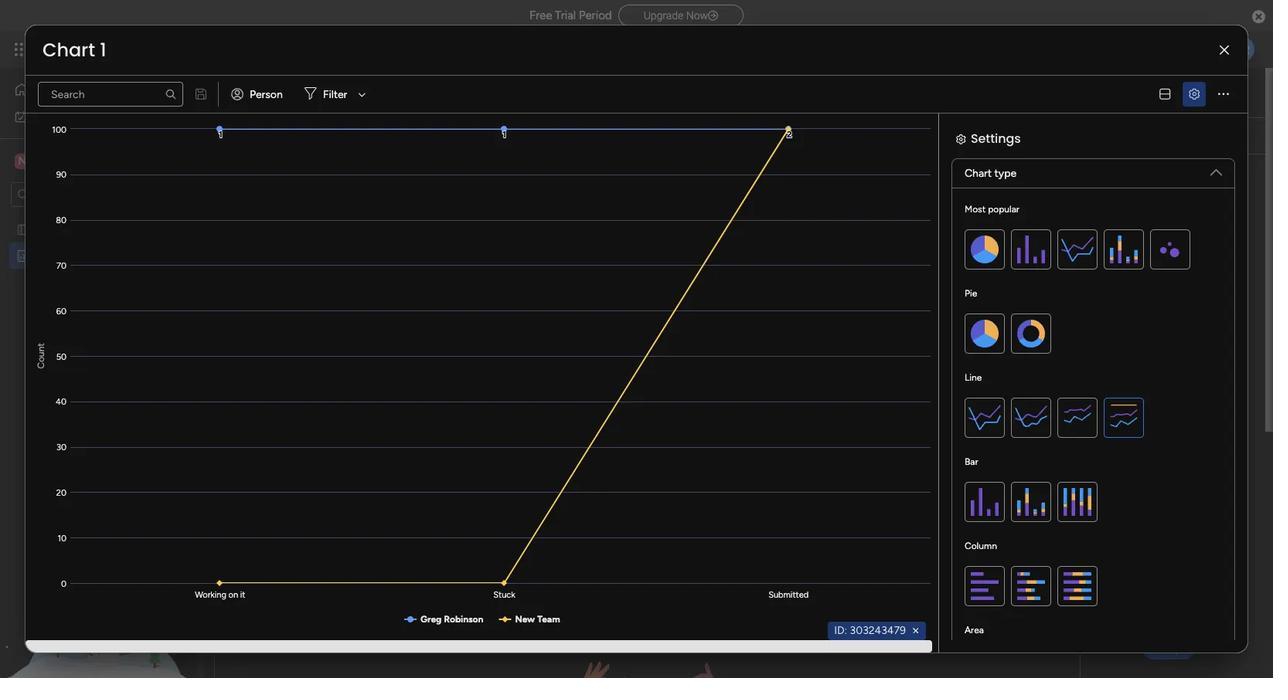 Task type: vqa. For each thing, say whether or not it's contained in the screenshot.
filter popup button to the top
yes



Task type: locate. For each thing, give the bounding box(es) containing it.
greg robinson image
[[1230, 37, 1255, 62]]

1 vertical spatial person
[[680, 130, 713, 143]]

person
[[250, 88, 283, 101], [680, 130, 713, 143]]

filter
[[323, 88, 348, 101], [753, 130, 777, 143]]

filter button
[[298, 82, 371, 107], [728, 124, 801, 148]]

0 horizontal spatial id:
[[835, 625, 848, 638]]

0 horizontal spatial person
[[250, 88, 283, 101]]

0 vertical spatial filter dashboard by text search field
[[38, 82, 183, 107]]

id: inside 'element'
[[889, 283, 903, 296]]

1 vertical spatial filter dashboard by text search field
[[468, 124, 613, 148]]

chart
[[43, 37, 95, 63], [965, 167, 992, 180]]

public board image
[[16, 222, 31, 237]]

option
[[0, 216, 197, 219]]

None search field
[[468, 124, 613, 148], [237, 537, 380, 562], [468, 124, 613, 148], [237, 537, 380, 562]]

arrow down image up 3
[[353, 85, 371, 104]]

1 horizontal spatial new
[[233, 75, 285, 110]]

my work
[[34, 109, 75, 123]]

dashboard inside banner
[[291, 75, 427, 110]]

arrow down image inside "new dashboard" banner
[[783, 127, 801, 145]]

new
[[233, 75, 285, 110], [36, 249, 59, 263]]

1 horizontal spatial filter
[[753, 130, 777, 143]]

more dots image right v2 settings line image
[[1219, 89, 1230, 100]]

numbers
[[765, 174, 829, 193]]

0 horizontal spatial arrow down image
[[353, 85, 371, 104]]

v2 funnel image
[[338, 493, 349, 505]]

0 vertical spatial person button
[[225, 82, 292, 107]]

lottie animation element
[[0, 523, 197, 679]]

dapulse x slim image
[[1220, 44, 1230, 56]]

filter dashboard by text search field for rightmost filter popup button
[[468, 124, 613, 148]]

more dots image up most
[[964, 177, 974, 189]]

0 vertical spatial arrow down image
[[353, 85, 371, 104]]

1 vertical spatial id:
[[835, 625, 848, 638]]

chart type
[[965, 167, 1017, 180]]

person button
[[225, 82, 292, 107], [655, 124, 722, 148]]

add widget
[[251, 129, 308, 142]]

home button
[[9, 77, 166, 102]]

id: 303243735 element
[[883, 281, 981, 299]]

settings
[[971, 130, 1021, 148]]

id:
[[889, 283, 903, 296], [835, 625, 848, 638]]

add
[[251, 129, 271, 142]]

more dots image
[[1219, 89, 1230, 100], [964, 177, 974, 189]]

new dashboard down from
[[36, 249, 114, 263]]

work
[[52, 109, 75, 123]]

chart left type in the right of the page
[[965, 167, 992, 180]]

filter button up 3
[[298, 82, 371, 107]]

0 horizontal spatial new dashboard
[[36, 249, 114, 263]]

filter up numbers
[[753, 130, 777, 143]]

1 horizontal spatial new dashboard
[[233, 75, 427, 110]]

0 vertical spatial more dots image
[[1219, 89, 1230, 100]]

dashboard
[[291, 75, 427, 110], [62, 249, 114, 263]]

person for rightmost filter popup button
[[680, 130, 713, 143]]

0 horizontal spatial filter button
[[298, 82, 371, 107]]

chart for chart type
[[965, 167, 992, 180]]

v2 settings line image
[[1190, 89, 1200, 100]]

period
[[579, 9, 612, 22]]

trial
[[555, 9, 576, 22]]

dashboard down start from scratch
[[62, 249, 114, 263]]

1 vertical spatial filter button
[[728, 124, 801, 148]]

1 horizontal spatial id:
[[889, 283, 903, 296]]

arrow down image up numbers
[[783, 127, 801, 145]]

column
[[965, 541, 998, 552]]

1 horizontal spatial filter button
[[728, 124, 801, 148]]

most popular
[[965, 204, 1020, 215]]

start from scratch
[[36, 223, 125, 236]]

filter up 3 connected boards "popup button"
[[323, 88, 348, 101]]

new up add
[[233, 75, 285, 110]]

new right 'public dashboard' icon at the left top
[[36, 249, 59, 263]]

0 vertical spatial new
[[233, 75, 285, 110]]

0 vertical spatial id:
[[889, 283, 903, 296]]

0 vertical spatial person
[[250, 88, 283, 101]]

arrow down image
[[353, 85, 371, 104], [783, 127, 801, 145]]

lottie animation image
[[0, 523, 197, 679]]

3
[[349, 129, 355, 142]]

new inside banner
[[233, 75, 285, 110]]

new dashboard
[[233, 75, 427, 110], [36, 249, 114, 263]]

free trial period
[[530, 9, 612, 22]]

list box
[[0, 213, 197, 478]]

1 horizontal spatial person button
[[655, 124, 722, 148]]

id: left 303243479
[[835, 625, 848, 638]]

new dashboard up 3
[[233, 75, 427, 110]]

monday button
[[40, 29, 246, 70]]

chart left 1
[[43, 37, 95, 63]]

0 vertical spatial new dashboard
[[233, 75, 427, 110]]

0 horizontal spatial chart
[[43, 37, 95, 63]]

v2 funnel image
[[845, 177, 855, 189]]

303243735
[[905, 283, 960, 296]]

1 vertical spatial filter
[[753, 130, 777, 143]]

id: left '303243735'
[[889, 283, 903, 296]]

3 connected boards
[[349, 129, 445, 142]]

Filter dashboard by text search field
[[38, 82, 183, 107], [468, 124, 613, 148]]

scratch
[[89, 223, 125, 236]]

new dashboard inside list box
[[36, 249, 114, 263]]

1 vertical spatial new dashboard
[[36, 249, 114, 263]]

dashboard up 3
[[291, 75, 427, 110]]

dapulse close image
[[1253, 9, 1266, 25]]

1 vertical spatial dashboard
[[62, 249, 114, 263]]

1 horizontal spatial chart
[[965, 167, 992, 180]]

1 horizontal spatial arrow down image
[[783, 127, 801, 145]]

1 horizontal spatial more dots image
[[1219, 89, 1230, 100]]

0 horizontal spatial more dots image
[[964, 177, 974, 189]]

list box containing start from scratch
[[0, 213, 197, 478]]

from
[[63, 223, 86, 236]]

0 vertical spatial dashboard
[[291, 75, 427, 110]]

3 connected boards button
[[320, 124, 452, 148]]

0 horizontal spatial filter dashboard by text search field
[[38, 82, 183, 107]]

1 horizontal spatial dashboard
[[291, 75, 427, 110]]

1 vertical spatial chart
[[965, 167, 992, 180]]

0 horizontal spatial new
[[36, 249, 59, 263]]

1 vertical spatial person button
[[655, 124, 722, 148]]

person inside "new dashboard" banner
[[680, 130, 713, 143]]

id: for id: 303243735
[[889, 283, 903, 296]]

None search field
[[38, 82, 183, 107]]

new dashboard inside banner
[[233, 75, 427, 110]]

start
[[36, 223, 60, 236]]

0 vertical spatial chart
[[43, 37, 95, 63]]

0 vertical spatial filter button
[[298, 82, 371, 107]]

1 vertical spatial new
[[36, 249, 59, 263]]

upgrade now
[[644, 9, 708, 22]]

1 horizontal spatial filter dashboard by text search field
[[468, 124, 613, 148]]

1
[[100, 37, 106, 63]]

1 horizontal spatial person
[[680, 130, 713, 143]]

1 vertical spatial more dots image
[[964, 177, 974, 189]]

0 horizontal spatial filter
[[323, 88, 348, 101]]

filter button up numbers
[[728, 124, 801, 148]]

0 horizontal spatial person button
[[225, 82, 292, 107]]

1 vertical spatial arrow down image
[[783, 127, 801, 145]]

n
[[18, 154, 27, 167]]

widget
[[274, 129, 308, 142]]

upgrade
[[644, 9, 684, 22]]



Task type: describe. For each thing, give the bounding box(es) containing it.
help button
[[1142, 635, 1196, 660]]

files
[[239, 489, 270, 508]]

bar
[[965, 457, 979, 468]]

help
[[1156, 640, 1183, 655]]

popular
[[988, 204, 1020, 215]]

v2 split view image
[[1160, 89, 1171, 100]]

person button for rightmost filter popup button
[[655, 124, 722, 148]]

dapulse rightstroke image
[[708, 10, 718, 22]]

workspace image
[[15, 153, 30, 170]]

select product image
[[14, 42, 29, 57]]

public dashboard image
[[16, 249, 31, 263]]

303243479
[[850, 625, 906, 638]]

most
[[965, 204, 986, 215]]

my
[[34, 109, 49, 123]]

dapulse dropdown down arrow image
[[1211, 161, 1223, 178]]

new dashboard banner
[[205, 68, 1266, 155]]

now
[[686, 9, 708, 22]]

remove image
[[910, 626, 923, 638]]

connected
[[357, 129, 409, 142]]

chart 1
[[43, 37, 106, 63]]

filter inside "new dashboard" banner
[[753, 130, 777, 143]]

filter dashboard by text search field for leftmost filter popup button
[[38, 82, 183, 107]]

search image
[[165, 88, 177, 101]]

upgrade now link
[[618, 4, 744, 26]]

0 horizontal spatial dashboard
[[62, 249, 114, 263]]

add widget button
[[223, 124, 314, 148]]

free
[[530, 9, 552, 22]]

more dots image
[[1051, 493, 1062, 505]]

area
[[965, 626, 984, 636]]

my work button
[[9, 104, 166, 129]]

n button
[[11, 148, 154, 174]]

person for leftmost filter popup button
[[250, 88, 283, 101]]

gallery layout group
[[966, 537, 1025, 562]]

id: 303243479 element
[[828, 623, 926, 641]]

id: 303243735
[[889, 283, 960, 296]]

type
[[995, 167, 1017, 180]]

line
[[965, 373, 982, 384]]

monday
[[69, 40, 122, 58]]

id: for id: 303243479
[[835, 625, 848, 638]]

boards
[[412, 129, 445, 142]]

person button for leftmost filter popup button
[[225, 82, 292, 107]]

files gallery
[[239, 489, 323, 508]]

share
[[1176, 85, 1203, 98]]

New Dashboard field
[[229, 75, 431, 110]]

0 vertical spatial filter
[[323, 88, 348, 101]]

new inside list box
[[36, 249, 59, 263]]

id: 303243479
[[835, 625, 906, 638]]

chart for chart 1
[[43, 37, 95, 63]]

remove image
[[964, 284, 977, 296]]

Chart 1 field
[[39, 37, 110, 63]]

pie
[[965, 288, 978, 299]]

home
[[36, 83, 65, 96]]

workspace selection element
[[15, 152, 130, 171]]

share button
[[1147, 80, 1210, 104]]

gallery
[[273, 489, 323, 508]]



